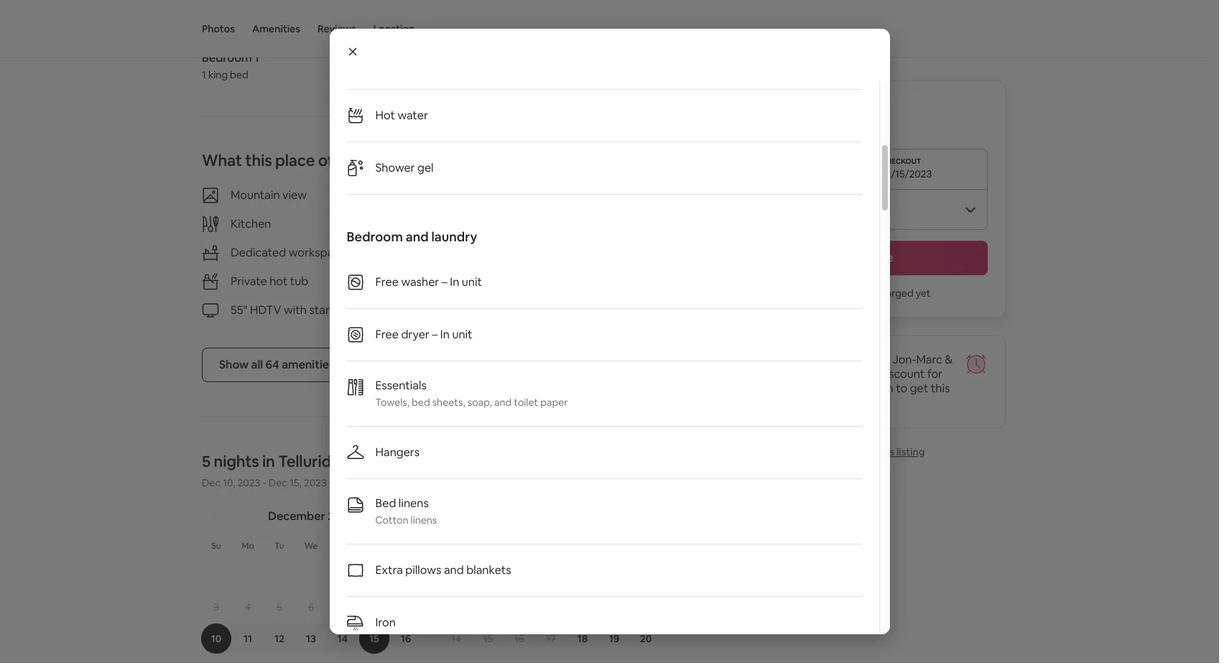 Task type: describe. For each thing, give the bounding box(es) containing it.
2 th from the left
[[578, 541, 589, 552]]

soon
[[868, 381, 894, 396]]

be
[[861, 287, 873, 300]]

55"
[[231, 303, 248, 318]]

to
[[896, 381, 908, 396]]

bedroom 1 1 king bed
[[202, 50, 259, 81]]

12 button
[[264, 624, 295, 654]]

in for washer
[[450, 275, 460, 290]]

14 for 1st 14 button from right
[[451, 633, 461, 646]]

2 sa from the left
[[642, 541, 652, 552]]

for
[[928, 367, 943, 382]]

19 button
[[599, 624, 630, 654]]

2 fr from the left
[[611, 541, 619, 552]]

free for free washer – in unit
[[376, 275, 399, 290]]

4
[[245, 601, 251, 614]]

16 for 1st 16 button from the left
[[401, 633, 411, 646]]

2 we from the left
[[545, 541, 559, 552]]

charged
[[875, 287, 914, 300]]

blankets
[[467, 563, 512, 578]]

with
[[284, 303, 307, 318]]

bedroom for bedroom and laundry
[[347, 229, 403, 245]]

1 we from the left
[[305, 541, 318, 552]]

55" hdtv with standard cable
[[231, 303, 388, 318]]

bedroom for bedroom 1 1 king bed
[[202, 50, 252, 66]]

&
[[945, 352, 953, 367]]

1 horizontal spatial 2023
[[304, 477, 327, 490]]

2
[[403, 569, 409, 582]]

bed
[[376, 496, 396, 511]]

6, saturday, january 2024. available. there is a 2 night minimum stay requirement. select as check-in date. button
[[631, 561, 661, 591]]

4 button
[[232, 592, 264, 623]]

offering
[[791, 367, 832, 382]]

1 16 button from the left
[[390, 624, 422, 654]]

security cameras on property
[[471, 303, 628, 318]]

gel
[[418, 160, 434, 175]]

what this place offers
[[202, 150, 362, 171]]

show all 64 amenities button
[[202, 348, 352, 383]]

10
[[211, 633, 222, 646]]

private for private sauna
[[471, 274, 508, 289]]

10 button
[[201, 624, 232, 654]]

2023 inside calendar application
[[328, 509, 354, 524]]

hot water
[[376, 108, 428, 123]]

valley view
[[471, 188, 529, 203]]

5 nights in telluride dec 10, 2023 - dec 15, 2023
[[202, 452, 340, 490]]

won't
[[833, 287, 859, 300]]

2 15 button from the left
[[472, 624, 504, 654]]

laundry
[[432, 229, 477, 245]]

workspace
[[289, 245, 347, 260]]

0 vertical spatial book
[[757, 352, 784, 367]]

this inside jon-marc & gigi is offering a 1-time discount for your trip dates. book soon to get this special offer.
[[931, 381, 950, 396]]

report this listing button
[[819, 446, 926, 459]]

amenities button
[[252, 0, 300, 58]]

book inside jon-marc & gigi is offering a 1-time discount for your trip dates. book soon to get this special offer.
[[839, 381, 866, 396]]

view for valley view
[[505, 188, 529, 203]]

10,
[[223, 477, 235, 490]]

2 15 from the left
[[483, 633, 493, 646]]

11
[[244, 633, 252, 646]]

14 for first 14 button from the left
[[338, 633, 348, 646]]

offer.
[[796, 395, 823, 410]]

private sauna
[[471, 274, 541, 289]]

free for free dryer – in unit
[[376, 327, 399, 342]]

yet
[[916, 287, 931, 300]]

toilet
[[514, 396, 538, 409]]

is
[[780, 367, 788, 382]]

save
[[835, 352, 860, 367]]

reviews
[[318, 22, 356, 35]]

1 dec from the left
[[202, 477, 221, 490]]

tub
[[290, 274, 309, 289]]

reviews button
[[318, 0, 356, 58]]

1 1 button from the left
[[359, 561, 390, 591]]

book now and save 20%.
[[757, 352, 887, 367]]

1 left the 3, wednesday, january 2024. unavailable button
[[486, 569, 490, 582]]

and right pillows
[[444, 563, 464, 578]]

5 button
[[264, 592, 295, 623]]

all
[[251, 357, 263, 372]]

in for dryer
[[441, 327, 450, 342]]

you
[[814, 287, 831, 300]]

1 mo from the left
[[242, 541, 254, 552]]

0 vertical spatial linens
[[399, 496, 429, 511]]

cable
[[359, 303, 388, 318]]

shower gel
[[376, 160, 434, 175]]

offers
[[318, 150, 362, 171]]

get
[[910, 381, 929, 396]]

15,
[[290, 477, 302, 490]]

1 left king
[[202, 68, 206, 81]]

private for private hot tub
[[231, 274, 267, 289]]

soap,
[[468, 396, 492, 409]]

hot
[[270, 274, 288, 289]]

dryer
[[401, 327, 430, 342]]

second bedroom with king bed and amazing mountain views from your pillow image
[[443, 0, 672, 40]]

1 15 from the left
[[370, 633, 379, 646]]

1 fr from the left
[[371, 541, 378, 552]]

king sized bed in master bedroom that is perfectly positioned so that you feel like you're sleeping under the stars but with the comfort of pillows and luxury linens image
[[202, 0, 431, 40]]

4, thursday, january 2024. available. there is a 2 night minimum stay requirement. select as check-in date. button
[[568, 561, 598, 591]]

now
[[787, 352, 810, 367]]

5, friday, january 2024. available. there is a 2 night minimum stay requirement. select as check-in date. button
[[599, 561, 630, 591]]

essentials towels, bed sheets, soap, and toilet paper
[[376, 378, 568, 409]]

20 button
[[630, 624, 662, 654]]

reserve
[[851, 250, 894, 265]]

6 button
[[295, 592, 327, 623]]

listing
[[897, 446, 926, 459]]

security
[[471, 303, 515, 318]]

1 14 button from the left
[[327, 624, 359, 654]]

2 1 button from the left
[[472, 561, 504, 591]]

dedicated
[[231, 245, 286, 260]]

calendar application
[[185, 494, 1154, 663]]

17 button
[[535, 624, 567, 654]]

unit for free dryer – in unit
[[452, 327, 473, 342]]

5 for 5 nights in telluride dec 10, 2023 - dec 15, 2023
[[202, 452, 211, 472]]



Task type: locate. For each thing, give the bounding box(es) containing it.
1 vertical spatial in
[[441, 327, 450, 342]]

1 horizontal spatial 14 button
[[441, 624, 472, 654]]

0 vertical spatial free
[[376, 275, 399, 290]]

private up security at the left top of the page
[[471, 274, 508, 289]]

standard
[[309, 303, 357, 318]]

1
[[255, 50, 259, 66], [202, 68, 206, 81], [372, 569, 377, 582], [486, 569, 490, 582]]

2 dec from the left
[[269, 477, 287, 490]]

18 button
[[567, 624, 599, 654]]

1 vertical spatial linens
[[411, 514, 437, 527]]

book
[[757, 352, 784, 367], [839, 381, 866, 396]]

1 vertical spatial 5
[[277, 601, 282, 614]]

15 down 'iron'
[[370, 633, 379, 646]]

0 horizontal spatial 1 button
[[359, 561, 390, 591]]

and left a
[[812, 352, 833, 367]]

0 vertical spatial unit
[[462, 275, 482, 290]]

0 horizontal spatial this
[[245, 150, 272, 171]]

linens right cotton
[[411, 514, 437, 527]]

– for washer
[[442, 275, 448, 290]]

amenities
[[282, 357, 335, 372]]

this right get
[[931, 381, 950, 396]]

kitchen
[[231, 217, 271, 232]]

su
[[211, 541, 221, 552], [452, 541, 462, 552]]

list containing hot water
[[347, 0, 862, 195]]

0 horizontal spatial 16 button
[[390, 624, 422, 654]]

in
[[262, 452, 275, 472]]

1 horizontal spatial book
[[839, 381, 866, 396]]

1 horizontal spatial –
[[442, 275, 448, 290]]

0 horizontal spatial 14 button
[[327, 624, 359, 654]]

12/15/2023
[[881, 167, 933, 180]]

this left listing
[[877, 446, 895, 459]]

1 horizontal spatial 5
[[277, 601, 282, 614]]

16 button down 2 button
[[390, 624, 422, 654]]

dates.
[[804, 381, 836, 396]]

1 horizontal spatial 15 button
[[472, 624, 504, 654]]

2 mo from the left
[[482, 541, 495, 552]]

free
[[376, 275, 399, 290], [376, 327, 399, 342]]

dedicated workspace
[[231, 245, 347, 260]]

0 horizontal spatial private
[[231, 274, 267, 289]]

0 vertical spatial bedroom
[[202, 50, 252, 66]]

1 horizontal spatial fr
[[611, 541, 619, 552]]

1 horizontal spatial bedroom
[[347, 229, 403, 245]]

what
[[202, 150, 242, 171]]

2 16 button from the left
[[504, 624, 535, 654]]

mo up blankets
[[482, 541, 495, 552]]

hdtv
[[250, 303, 281, 318]]

1 tu from the left
[[275, 541, 285, 552]]

14 button down the extra pillows and blankets
[[441, 624, 472, 654]]

bed down essentials
[[412, 396, 430, 409]]

0 horizontal spatial 14
[[338, 633, 348, 646]]

view down the place
[[283, 188, 307, 203]]

view for mountain view
[[283, 188, 307, 203]]

hot
[[376, 108, 395, 123]]

0 horizontal spatial 5
[[202, 452, 211, 472]]

2023 left -
[[238, 477, 261, 490]]

1 free from the top
[[376, 275, 399, 290]]

essentials
[[376, 378, 427, 393]]

list
[[347, 0, 862, 195], [347, 257, 862, 663]]

1 horizontal spatial bed
[[412, 396, 430, 409]]

2 16 from the left
[[515, 633, 525, 646]]

0 horizontal spatial book
[[757, 352, 784, 367]]

linens
[[399, 496, 429, 511], [411, 514, 437, 527]]

1 14 from the left
[[338, 633, 348, 646]]

unit down security at the left top of the page
[[452, 327, 473, 342]]

1 horizontal spatial private
[[471, 274, 508, 289]]

20%.
[[862, 352, 887, 367]]

su up the extra pillows and blankets
[[452, 541, 462, 552]]

1 vertical spatial unit
[[452, 327, 473, 342]]

1 horizontal spatial 16 button
[[504, 624, 535, 654]]

1 left "2"
[[372, 569, 377, 582]]

dec left the 10,
[[202, 477, 221, 490]]

16 down 2 button
[[401, 633, 411, 646]]

th
[[338, 541, 348, 552], [578, 541, 589, 552]]

0 horizontal spatial 2023
[[238, 477, 261, 490]]

jon-
[[893, 352, 917, 367]]

th down december 2023
[[338, 541, 348, 552]]

1 vertical spatial list
[[347, 257, 862, 663]]

16 left 17
[[515, 633, 525, 646]]

place
[[275, 150, 315, 171]]

0 horizontal spatial bedroom
[[202, 50, 252, 66]]

2 horizontal spatial 2023
[[328, 509, 354, 524]]

sa up 6, saturday, january 2024. available. there is a 2 night minimum stay requirement. select as check-in date. button
[[642, 541, 652, 552]]

and left toilet
[[494, 396, 512, 409]]

1 button left the 3, wednesday, january 2024. unavailable button
[[472, 561, 504, 591]]

we down december 2023
[[305, 541, 318, 552]]

and inside "essentials towels, bed sheets, soap, and toilet paper"
[[494, 396, 512, 409]]

2 su from the left
[[452, 541, 462, 552]]

gigi
[[757, 367, 778, 382]]

book left soon
[[839, 381, 866, 396]]

1 horizontal spatial mo
[[482, 541, 495, 552]]

13
[[306, 633, 316, 646]]

and left laundry
[[406, 229, 429, 245]]

bed right king
[[230, 68, 248, 81]]

this up mountain
[[245, 150, 272, 171]]

mo up the 4 button
[[242, 541, 254, 552]]

cotton
[[376, 514, 409, 527]]

1 16 from the left
[[401, 633, 411, 646]]

0 vertical spatial list
[[347, 0, 862, 195]]

extra
[[376, 563, 403, 578]]

15 button left 17
[[472, 624, 504, 654]]

photos
[[202, 22, 235, 35]]

0 vertical spatial bed
[[230, 68, 248, 81]]

15 button right 13 button
[[359, 624, 390, 654]]

valley
[[471, 188, 502, 203]]

– right washer
[[442, 275, 448, 290]]

in right washer
[[450, 275, 460, 290]]

1 su from the left
[[211, 541, 221, 552]]

bedroom inside the what this place offers "dialog"
[[347, 229, 403, 245]]

bed inside "essentials towels, bed sheets, soap, and toilet paper"
[[412, 396, 430, 409]]

december
[[268, 509, 325, 524]]

bedroom up washer
[[347, 229, 403, 245]]

3 button
[[201, 592, 232, 623]]

tu
[[275, 541, 285, 552], [515, 541, 525, 552]]

report
[[842, 446, 875, 459]]

2023 right 15,
[[304, 477, 327, 490]]

1 15 button from the left
[[359, 624, 390, 654]]

0 horizontal spatial dec
[[202, 477, 221, 490]]

jon-marc & gigi is offering a 1-time discount for your trip dates. book soon to get this special offer.
[[757, 352, 953, 410]]

16 button
[[390, 624, 422, 654], [504, 624, 535, 654]]

we up the 3, wednesday, january 2024. unavailable button
[[545, 541, 559, 552]]

view
[[283, 188, 307, 203], [505, 188, 529, 203]]

2 14 from the left
[[451, 633, 461, 646]]

0 horizontal spatial 15 button
[[359, 624, 390, 654]]

-
[[263, 477, 266, 490]]

2 list from the top
[[347, 257, 862, 663]]

– for dryer
[[432, 327, 438, 342]]

0 vertical spatial this
[[245, 150, 272, 171]]

14 button right 13
[[327, 624, 359, 654]]

0 horizontal spatial 16
[[401, 633, 411, 646]]

trip
[[783, 381, 801, 396]]

private
[[231, 274, 267, 289], [471, 274, 508, 289]]

0 vertical spatial 5
[[202, 452, 211, 472]]

1 horizontal spatial th
[[578, 541, 589, 552]]

show
[[219, 357, 249, 372]]

0 horizontal spatial mo
[[242, 541, 254, 552]]

king
[[208, 68, 228, 81]]

washer
[[401, 275, 439, 290]]

your
[[757, 381, 780, 396]]

15 button
[[359, 624, 390, 654], [472, 624, 504, 654]]

this for place
[[245, 150, 272, 171]]

1 horizontal spatial 16
[[515, 633, 525, 646]]

0 horizontal spatial in
[[441, 327, 450, 342]]

sheets,
[[432, 396, 466, 409]]

2 free from the top
[[376, 327, 399, 342]]

on
[[565, 303, 578, 318]]

1 sa from the left
[[401, 541, 411, 552]]

2 14 button from the left
[[441, 624, 472, 654]]

marc
[[917, 352, 943, 367]]

free down "cable"
[[376, 327, 399, 342]]

2 vertical spatial this
[[877, 446, 895, 459]]

1 list from the top
[[347, 0, 862, 195]]

bedroom inside bedroom 1 1 king bed
[[202, 50, 252, 66]]

nights
[[214, 452, 259, 472]]

amenities
[[252, 22, 300, 35]]

2 tu from the left
[[515, 541, 525, 552]]

3, wednesday, january 2024. unavailable button
[[536, 561, 566, 591]]

2023
[[238, 477, 261, 490], [304, 477, 327, 490], [328, 509, 354, 524]]

mountain
[[231, 188, 280, 203]]

0 horizontal spatial th
[[338, 541, 348, 552]]

12/15/2023 button
[[757, 149, 988, 189]]

0 horizontal spatial su
[[211, 541, 221, 552]]

19
[[609, 633, 620, 646]]

shower
[[376, 160, 415, 175]]

show all 64 amenities
[[219, 357, 335, 372]]

1 horizontal spatial tu
[[515, 541, 525, 552]]

1 vertical spatial this
[[931, 381, 950, 396]]

free up "cable"
[[376, 275, 399, 290]]

20
[[640, 633, 652, 646]]

1 down amenities
[[255, 50, 259, 66]]

0 horizontal spatial fr
[[371, 541, 378, 552]]

0 horizontal spatial sa
[[401, 541, 411, 552]]

a
[[835, 367, 841, 382]]

1 button left "2"
[[359, 561, 390, 591]]

1 vertical spatial –
[[432, 327, 438, 342]]

sa
[[401, 541, 411, 552], [642, 541, 652, 552]]

in right dryer
[[441, 327, 450, 342]]

what this place offers dialog
[[330, 0, 890, 663]]

0 horizontal spatial bed
[[230, 68, 248, 81]]

13 button
[[295, 624, 327, 654]]

16 for second 16 button
[[515, 633, 525, 646]]

private left the hot
[[231, 274, 267, 289]]

5 left nights
[[202, 452, 211, 472]]

fr up 5, friday, january 2024. available. there is a 2 night minimum stay requirement. select as check-in date. button
[[611, 541, 619, 552]]

bedroom up king
[[202, 50, 252, 66]]

1 horizontal spatial in
[[450, 275, 460, 290]]

16 button left 17
[[504, 624, 535, 654]]

sa up the extra
[[401, 541, 411, 552]]

unit for free washer – in unit
[[462, 275, 482, 290]]

1 horizontal spatial view
[[505, 188, 529, 203]]

extra pillows and blankets
[[376, 563, 512, 578]]

sauna
[[510, 274, 541, 289]]

1 horizontal spatial sa
[[642, 541, 652, 552]]

bedroom and laundry
[[347, 229, 477, 245]]

1 horizontal spatial dec
[[269, 477, 287, 490]]

14 right 13 button
[[338, 633, 348, 646]]

2 view from the left
[[505, 188, 529, 203]]

1 private from the left
[[231, 274, 267, 289]]

1 horizontal spatial 14
[[451, 633, 461, 646]]

book left now
[[757, 352, 784, 367]]

unit
[[462, 275, 482, 290], [452, 327, 473, 342]]

0 horizontal spatial view
[[283, 188, 307, 203]]

unit up security at the left top of the page
[[462, 275, 482, 290]]

0 horizontal spatial 15
[[370, 633, 379, 646]]

1 view from the left
[[283, 188, 307, 203]]

linens up cotton
[[399, 496, 429, 511]]

2 private from the left
[[471, 274, 508, 289]]

in
[[450, 275, 460, 290], [441, 327, 450, 342]]

location button
[[374, 0, 415, 58]]

mountain view
[[231, 188, 307, 203]]

15 left 17
[[483, 633, 493, 646]]

bed linens cotton linens
[[376, 496, 437, 527]]

6
[[308, 601, 314, 614]]

1 vertical spatial free
[[376, 327, 399, 342]]

1 vertical spatial bedroom
[[347, 229, 403, 245]]

dec right -
[[269, 477, 287, 490]]

location
[[374, 22, 415, 35]]

0 vertical spatial –
[[442, 275, 448, 290]]

– right dryer
[[432, 327, 438, 342]]

this for listing
[[877, 446, 895, 459]]

december 2023
[[268, 509, 354, 524]]

1 vertical spatial book
[[839, 381, 866, 396]]

su up 3 button
[[211, 541, 221, 552]]

5 right 4
[[277, 601, 282, 614]]

0 horizontal spatial tu
[[275, 541, 285, 552]]

th up the 4, thursday, january 2024. available. there is a 2 night minimum stay requirement. select as check-in date. button
[[578, 541, 589, 552]]

5
[[202, 452, 211, 472], [277, 601, 282, 614]]

5 for 5
[[277, 601, 282, 614]]

view right valley
[[505, 188, 529, 203]]

bed inside bedroom 1 1 king bed
[[230, 68, 248, 81]]

discount
[[879, 367, 925, 382]]

fr up the extra
[[371, 541, 378, 552]]

5 inside button
[[277, 601, 282, 614]]

1 horizontal spatial we
[[545, 541, 559, 552]]

0 horizontal spatial we
[[305, 541, 318, 552]]

cameras
[[517, 303, 562, 318]]

list containing free washer – in unit
[[347, 257, 862, 663]]

0 horizontal spatial –
[[432, 327, 438, 342]]

1 th from the left
[[338, 541, 348, 552]]

0 vertical spatial in
[[450, 275, 460, 290]]

1 horizontal spatial 15
[[483, 633, 493, 646]]

1 vertical spatial bed
[[412, 396, 430, 409]]

5 inside 5 nights in telluride dec 10, 2023 - dec 15, 2023
[[202, 452, 211, 472]]

1 horizontal spatial this
[[877, 446, 895, 459]]

1 horizontal spatial 1 button
[[472, 561, 504, 591]]

2 horizontal spatial this
[[931, 381, 950, 396]]

you won't be charged yet
[[814, 287, 931, 300]]

2023 right "december"
[[328, 509, 354, 524]]

1 horizontal spatial su
[[452, 541, 462, 552]]

12
[[275, 633, 285, 646]]

14 down the extra pillows and blankets
[[451, 633, 461, 646]]



Task type: vqa. For each thing, say whether or not it's contained in the screenshot.
– for washer
yes



